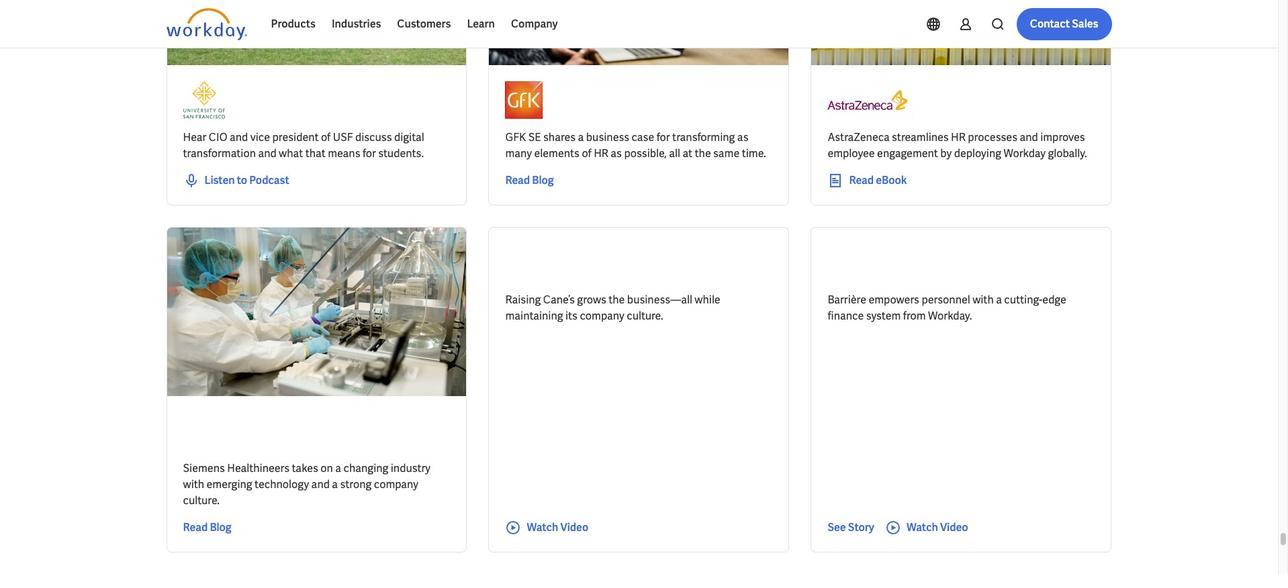Task type: describe. For each thing, give the bounding box(es) containing it.
president
[[272, 130, 319, 145]]

hear cio and vice president of usf discuss digital transformation and what that means for students.
[[183, 130, 424, 161]]

clear all button
[[521, 7, 565, 34]]

blog for read blog link to the bottom
[[210, 521, 232, 535]]

a inside gfk se shares a business case for transforming as many elements of hr as possible, all at the same time.
[[578, 130, 584, 145]]

with inside siemens healthineers takes on a changing industry with emerging technology and a strong company culture.
[[183, 478, 204, 492]]

topic
[[177, 15, 200, 27]]

2 watch video from the left
[[907, 521, 969, 535]]

barrière empowers personnel with a cutting-edge finance system from workday.
[[828, 293, 1067, 323]]

1 video from the left
[[561, 521, 589, 535]]

what
[[279, 147, 303, 161]]

takes
[[292, 462, 318, 476]]

customers
[[397, 17, 451, 31]]

the inside gfk se shares a business case for transforming as many elements of hr as possible, all at the same time.
[[695, 147, 711, 161]]

read blog for read blog link to the bottom
[[183, 521, 232, 535]]

blog for the top read blog link
[[532, 173, 554, 188]]

read for the top read blog link
[[505, 173, 530, 188]]

clear
[[525, 15, 548, 27]]

raising cane's grows the business—all while maintaining its company culture.
[[505, 293, 721, 323]]

possible,
[[624, 147, 667, 161]]

means
[[328, 147, 360, 161]]

learn
[[467, 17, 495, 31]]

employee
[[828, 147, 875, 161]]

contact sales
[[1030, 17, 1099, 31]]

and inside the astrazeneca streamlines hr processes and improves employee engagement by deploying workday globally.
[[1020, 130, 1038, 145]]

by
[[941, 147, 952, 161]]

industries button
[[324, 8, 389, 40]]

elements
[[534, 147, 580, 161]]

improves
[[1041, 130, 1085, 145]]

changing
[[344, 462, 389, 476]]

digital
[[394, 130, 424, 145]]

same
[[714, 147, 740, 161]]

processes
[[968, 130, 1018, 145]]

1 watch from the left
[[527, 521, 558, 535]]

students.
[[378, 147, 424, 161]]

business
[[332, 15, 371, 27]]

strong
[[340, 478, 372, 492]]

2 video from the left
[[940, 521, 969, 535]]

more button
[[450, 7, 510, 34]]

more
[[461, 15, 484, 27]]

raising
[[505, 293, 541, 307]]

see
[[828, 521, 846, 535]]

sales
[[1072, 17, 1099, 31]]

with inside barrière empowers personnel with a cutting-edge finance system from workday.
[[973, 293, 994, 307]]

listen to podcast link
[[183, 173, 289, 189]]

barrière
[[828, 293, 867, 307]]

go to the homepage image
[[166, 8, 247, 40]]

and down vice
[[258, 147, 277, 161]]

ebook
[[876, 173, 907, 188]]

outcome
[[373, 15, 413, 27]]

cane's
[[543, 293, 575, 307]]

se
[[529, 130, 541, 145]]

cutting-
[[1005, 293, 1043, 307]]

discuss
[[355, 130, 392, 145]]

vice
[[250, 130, 270, 145]]

business outcome
[[332, 15, 413, 27]]

learn button
[[459, 8, 503, 40]]

topic button
[[166, 7, 227, 34]]

a right on
[[335, 462, 341, 476]]

many
[[505, 147, 532, 161]]

of inside gfk se shares a business case for transforming as many elements of hr as possible, all at the same time.
[[582, 147, 592, 161]]

company
[[511, 17, 558, 31]]

technology
[[255, 478, 309, 492]]

listen to podcast
[[205, 173, 289, 188]]

business—all
[[627, 293, 693, 307]]

transforming
[[672, 130, 735, 145]]

astrazeneca
[[828, 130, 890, 145]]

hear
[[183, 130, 206, 145]]

healthineers
[[227, 462, 290, 476]]

gfk
[[505, 130, 526, 145]]

a down on
[[332, 478, 338, 492]]

from
[[903, 309, 926, 323]]

see story link
[[828, 520, 875, 536]]

workday
[[1004, 147, 1046, 161]]

deploying
[[954, 147, 1002, 161]]

0 horizontal spatial as
[[611, 147, 622, 161]]

all
[[550, 15, 561, 27]]

and inside siemens healthineers takes on a changing industry with emerging technology and a strong company culture.
[[311, 478, 330, 492]]

cio
[[209, 130, 227, 145]]

on
[[321, 462, 333, 476]]

empowers
[[869, 293, 920, 307]]

hr inside gfk se shares a business case for transforming as many elements of hr as possible, all at the same time.
[[594, 147, 609, 161]]



Task type: vqa. For each thing, say whether or not it's contained in the screenshot.
overview link
no



Task type: locate. For each thing, give the bounding box(es) containing it.
1 horizontal spatial read
[[505, 173, 530, 188]]

read blog link down emerging
[[183, 520, 232, 536]]

of
[[321, 130, 331, 145], [582, 147, 592, 161]]

1 horizontal spatial with
[[973, 293, 994, 307]]

1 horizontal spatial blog
[[532, 173, 554, 188]]

company
[[580, 309, 625, 323], [374, 478, 419, 492]]

for inside hear cio and vice president of usf discuss digital transformation and what that means for students.
[[363, 147, 376, 161]]

1 horizontal spatial read blog
[[505, 173, 554, 188]]

with right personnel
[[973, 293, 994, 307]]

culture.
[[627, 309, 663, 323], [183, 494, 220, 508]]

read for read blog link to the bottom
[[183, 521, 208, 535]]

0 horizontal spatial watch video link
[[505, 520, 589, 536]]

listen
[[205, 173, 235, 188]]

company inside raising cane's grows the business—all while maintaining its company culture.
[[580, 309, 625, 323]]

and
[[230, 130, 248, 145], [1020, 130, 1038, 145], [258, 147, 277, 161], [311, 478, 330, 492]]

industry
[[391, 462, 431, 476]]

0 horizontal spatial read blog link
[[183, 520, 232, 536]]

0 horizontal spatial with
[[183, 478, 204, 492]]

0 vertical spatial hr
[[951, 130, 966, 145]]

the right "grows"
[[609, 293, 625, 307]]

products
[[271, 17, 316, 31]]

read down emerging
[[183, 521, 208, 535]]

0 vertical spatial culture.
[[627, 309, 663, 323]]

as
[[738, 130, 749, 145], [611, 147, 622, 161]]

1 vertical spatial the
[[609, 293, 625, 307]]

for down discuss
[[363, 147, 376, 161]]

0 horizontal spatial of
[[321, 130, 331, 145]]

globally.
[[1048, 147, 1087, 161]]

customers button
[[389, 8, 459, 40]]

1 horizontal spatial watch video link
[[885, 520, 969, 536]]

business
[[586, 130, 630, 145]]

that
[[305, 147, 326, 161]]

0 horizontal spatial for
[[363, 147, 376, 161]]

industries
[[332, 17, 381, 31]]

0 horizontal spatial watch
[[527, 521, 558, 535]]

company down "grows"
[[580, 309, 625, 323]]

1 vertical spatial with
[[183, 478, 204, 492]]

of down business
[[582, 147, 592, 161]]

1 vertical spatial company
[[374, 478, 419, 492]]

0 vertical spatial blog
[[532, 173, 554, 188]]

1 vertical spatial of
[[582, 147, 592, 161]]

all
[[669, 147, 681, 161]]

company inside siemens healthineers takes on a changing industry with emerging technology and a strong company culture.
[[374, 478, 419, 492]]

0 vertical spatial the
[[695, 147, 711, 161]]

read blog
[[505, 173, 554, 188], [183, 521, 232, 535]]

watch video
[[527, 521, 589, 535], [907, 521, 969, 535]]

and down on
[[311, 478, 330, 492]]

system
[[866, 309, 901, 323]]

0 horizontal spatial hr
[[594, 147, 609, 161]]

for
[[657, 130, 670, 145], [363, 147, 376, 161]]

Search Customer Stories text field
[[921, 9, 1086, 32]]

1 vertical spatial culture.
[[183, 494, 220, 508]]

of inside hear cio and vice president of usf discuss digital transformation and what that means for students.
[[321, 130, 331, 145]]

a left the cutting-
[[996, 293, 1002, 307]]

gfk se shares a business case for transforming as many elements of hr as possible, all at the same time.
[[505, 130, 766, 161]]

the inside raising cane's grows the business—all while maintaining its company culture.
[[609, 293, 625, 307]]

gfk se image
[[505, 81, 543, 119]]

2 horizontal spatial read
[[849, 173, 874, 188]]

as down business
[[611, 147, 622, 161]]

1 vertical spatial read blog
[[183, 521, 232, 535]]

read down employee
[[849, 173, 874, 188]]

a inside barrière empowers personnel with a cutting-edge finance system from workday.
[[996, 293, 1002, 307]]

edge
[[1043, 293, 1067, 307]]

workday.
[[928, 309, 972, 323]]

1 horizontal spatial for
[[657, 130, 670, 145]]

blog down elements in the top of the page
[[532, 173, 554, 188]]

0 horizontal spatial video
[[561, 521, 589, 535]]

of left "usf"
[[321, 130, 331, 145]]

astrazeneca uk limited image
[[828, 81, 909, 119]]

0 vertical spatial with
[[973, 293, 994, 307]]

a
[[578, 130, 584, 145], [996, 293, 1002, 307], [335, 462, 341, 476], [332, 478, 338, 492]]

hr inside the astrazeneca streamlines hr processes and improves employee engagement by deploying workday globally.
[[951, 130, 966, 145]]

0 vertical spatial read blog link
[[505, 173, 554, 189]]

its
[[566, 309, 578, 323]]

culture. inside raising cane's grows the business—all while maintaining its company culture.
[[627, 309, 663, 323]]

and up workday
[[1020, 130, 1038, 145]]

university of san francisco image
[[183, 81, 225, 119]]

siemens
[[183, 462, 225, 476]]

culture. inside siemens healthineers takes on a changing industry with emerging technology and a strong company culture.
[[183, 494, 220, 508]]

story
[[848, 521, 875, 535]]

while
[[695, 293, 721, 307]]

0 horizontal spatial read
[[183, 521, 208, 535]]

podcast
[[249, 173, 289, 188]]

with down siemens
[[183, 478, 204, 492]]

read blog link
[[505, 173, 554, 189], [183, 520, 232, 536]]

clear all
[[525, 15, 561, 27]]

for up all
[[657, 130, 670, 145]]

a right 'shares'
[[578, 130, 584, 145]]

products button
[[263, 8, 324, 40]]

1 vertical spatial blog
[[210, 521, 232, 535]]

0 vertical spatial of
[[321, 130, 331, 145]]

0 horizontal spatial watch video
[[527, 521, 589, 535]]

1 horizontal spatial company
[[580, 309, 625, 323]]

1 watch video link from the left
[[505, 520, 589, 536]]

business outcome button
[[322, 7, 439, 34]]

streamlines
[[892, 130, 949, 145]]

for inside gfk se shares a business case for transforming as many elements of hr as possible, all at the same time.
[[657, 130, 670, 145]]

at
[[683, 147, 693, 161]]

1 vertical spatial hr
[[594, 147, 609, 161]]

contact
[[1030, 17, 1070, 31]]

astrazeneca streamlines hr processes and improves employee engagement by deploying workday globally.
[[828, 130, 1087, 161]]

1 horizontal spatial video
[[940, 521, 969, 535]]

transformation
[[183, 147, 256, 161]]

1 vertical spatial as
[[611, 147, 622, 161]]

culture. down business—all
[[627, 309, 663, 323]]

engagement
[[877, 147, 938, 161]]

0 horizontal spatial culture.
[[183, 494, 220, 508]]

usf
[[333, 130, 353, 145]]

company button
[[503, 8, 566, 40]]

read blog link down many
[[505, 173, 554, 189]]

1 vertical spatial read blog link
[[183, 520, 232, 536]]

video
[[561, 521, 589, 535], [940, 521, 969, 535]]

1 horizontal spatial watch video
[[907, 521, 969, 535]]

the right at
[[695, 147, 711, 161]]

company down industry
[[374, 478, 419, 492]]

industry button
[[238, 7, 311, 34]]

maintaining
[[505, 309, 563, 323]]

blog down emerging
[[210, 521, 232, 535]]

hr down business
[[594, 147, 609, 161]]

read ebook link
[[828, 173, 907, 189]]

read blog down many
[[505, 173, 554, 188]]

hr up by
[[951, 130, 966, 145]]

1 horizontal spatial watch
[[907, 521, 938, 535]]

finance
[[828, 309, 864, 323]]

1 horizontal spatial hr
[[951, 130, 966, 145]]

0 horizontal spatial the
[[609, 293, 625, 307]]

1 watch video from the left
[[527, 521, 589, 535]]

watch
[[527, 521, 558, 535], [907, 521, 938, 535]]

0 vertical spatial as
[[738, 130, 749, 145]]

read
[[505, 173, 530, 188], [849, 173, 874, 188], [183, 521, 208, 535]]

shares
[[543, 130, 576, 145]]

0 horizontal spatial company
[[374, 478, 419, 492]]

1 vertical spatial for
[[363, 147, 376, 161]]

0 horizontal spatial blog
[[210, 521, 232, 535]]

read blog for the top read blog link
[[505, 173, 554, 188]]

case
[[632, 130, 654, 145]]

read blog down emerging
[[183, 521, 232, 535]]

as up time.
[[738, 130, 749, 145]]

read ebook
[[849, 173, 907, 188]]

1 horizontal spatial as
[[738, 130, 749, 145]]

blog
[[532, 173, 554, 188], [210, 521, 232, 535]]

emerging
[[207, 478, 252, 492]]

0 horizontal spatial read blog
[[183, 521, 232, 535]]

1 horizontal spatial read blog link
[[505, 173, 554, 189]]

0 vertical spatial read blog
[[505, 173, 554, 188]]

2 watch video link from the left
[[885, 520, 969, 536]]

siemens healthineers takes on a changing industry with emerging technology and a strong company culture.
[[183, 462, 431, 508]]

1 horizontal spatial of
[[582, 147, 592, 161]]

to
[[237, 173, 247, 188]]

0 vertical spatial company
[[580, 309, 625, 323]]

personnel
[[922, 293, 971, 307]]

and right cio
[[230, 130, 248, 145]]

the
[[695, 147, 711, 161], [609, 293, 625, 307]]

1 horizontal spatial the
[[695, 147, 711, 161]]

0 vertical spatial for
[[657, 130, 670, 145]]

read down many
[[505, 173, 530, 188]]

with
[[973, 293, 994, 307], [183, 478, 204, 492]]

time.
[[742, 147, 766, 161]]

grows
[[577, 293, 606, 307]]

1 horizontal spatial culture.
[[627, 309, 663, 323]]

culture. down siemens
[[183, 494, 220, 508]]

2 watch from the left
[[907, 521, 938, 535]]

see story
[[828, 521, 875, 535]]

industry
[[248, 15, 284, 27]]

contact sales link
[[1017, 8, 1112, 40]]



